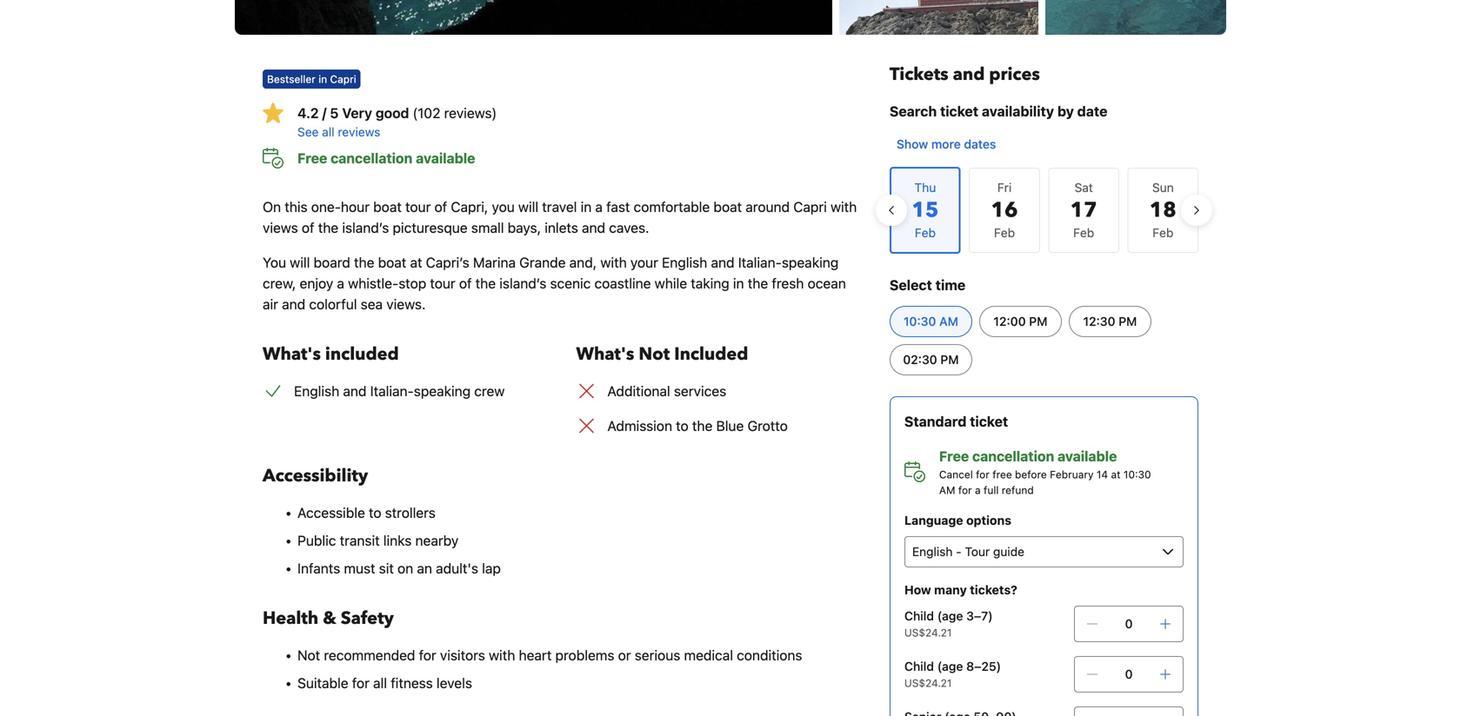 Task type: describe. For each thing, give the bounding box(es) containing it.
around
[[746, 199, 790, 215]]

the inside on this one-hour boat tour of capri, you will travel in a fast comfortable boat around capri with views of the island's picturesque small bays, inlets and caves.
[[318, 220, 338, 236]]

at inside you will board the boat at capri's marina grande and, with your english and italian-speaking crew, enjoy a whistle-stop tour of the island's scenic coastline while taking in the fresh ocean air and colorful sea views.
[[410, 254, 422, 271]]

fast
[[606, 199, 630, 215]]

fresh
[[772, 275, 804, 292]]

colorful
[[309, 296, 357, 313]]

available for free cancellation available
[[416, 150, 475, 167]]

pm for 12:00 pm
[[1029, 314, 1048, 329]]

sat
[[1075, 180, 1093, 195]]

02:30
[[903, 353, 937, 367]]

select time
[[890, 277, 966, 294]]

nearby
[[415, 533, 459, 549]]

child (age 8–25) us$24.21
[[904, 660, 1001, 690]]

suitable
[[297, 675, 348, 692]]

what's for what's not included
[[576, 343, 634, 367]]

to for accessible
[[369, 505, 381, 521]]

links
[[383, 533, 412, 549]]

8–25)
[[966, 660, 1001, 674]]

english and italian-speaking crew
[[294, 383, 505, 400]]

standard ticket
[[904, 414, 1008, 430]]

small
[[471, 220, 504, 236]]

language options
[[904, 514, 1011, 528]]

and,
[[569, 254, 597, 271]]

to for admission
[[676, 418, 689, 434]]

0 vertical spatial 10:30
[[904, 314, 936, 329]]

sun 18 feb
[[1150, 180, 1177, 240]]

what's included
[[263, 343, 399, 367]]

feb for 18
[[1153, 226, 1174, 240]]

infants must sit on an adult's lap
[[297, 561, 501, 577]]

fitness
[[391, 675, 433, 692]]

scenic
[[550, 275, 591, 292]]

3–7)
[[966, 609, 993, 624]]

0 for 8–25)
[[1125, 668, 1133, 682]]

child for child (age 3–7)
[[904, 609, 934, 624]]

sun
[[1152, 180, 1174, 195]]

blue
[[716, 418, 744, 434]]

english inside you will board the boat at capri's marina grande and, with your english and italian-speaking crew, enjoy a whistle-stop tour of the island's scenic coastline while taking in the fresh ocean air and colorful sea views.
[[662, 254, 707, 271]]

and inside on this one-hour boat tour of capri, you will travel in a fast comfortable boat around capri with views of the island's picturesque small bays, inlets and caves.
[[582, 220, 605, 236]]

(102
[[413, 105, 440, 121]]

12:30 pm
[[1083, 314, 1137, 329]]

fri
[[997, 180, 1012, 195]]

4.2
[[297, 105, 319, 121]]

and up taking
[[711, 254, 735, 271]]

admission
[[607, 418, 672, 434]]

while
[[655, 275, 687, 292]]

boat for on this one-hour boat tour of capri, you will travel in a fast comfortable boat around capri with views of the island's picturesque small bays, inlets and caves.
[[373, 199, 402, 215]]

boat for you will board the boat at capri's marina grande and, with your english and italian-speaking crew, enjoy a whistle-stop tour of the island's scenic coastline while taking in the fresh ocean air and colorful sea views.
[[378, 254, 406, 271]]

free for free cancellation available cancel for free before february 14 at 10:30 am for a full refund
[[939, 448, 969, 465]]

0 vertical spatial capri
[[330, 73, 356, 85]]

good
[[376, 105, 409, 121]]

marina
[[473, 254, 516, 271]]

travel
[[542, 199, 577, 215]]

show more dates
[[897, 137, 996, 151]]

services
[[674, 383, 726, 400]]

and down included
[[343, 383, 367, 400]]

taking
[[691, 275, 730, 292]]

search ticket availability by date
[[890, 103, 1108, 120]]

and left prices
[[953, 63, 985, 87]]

1 vertical spatial english
[[294, 383, 339, 400]]

free for free cancellation available
[[297, 150, 327, 167]]

grotto
[[748, 418, 788, 434]]

0 horizontal spatial of
[[302, 220, 314, 236]]

select
[[890, 277, 932, 294]]

0 vertical spatial of
[[435, 199, 447, 215]]

bestseller
[[267, 73, 316, 85]]

health
[[263, 607, 318, 631]]

bays,
[[508, 220, 541, 236]]

capri,
[[451, 199, 488, 215]]

on
[[398, 561, 413, 577]]

ocean
[[808, 275, 846, 292]]

12:30
[[1083, 314, 1115, 329]]

dates
[[964, 137, 996, 151]]

the left fresh
[[748, 275, 768, 292]]

1 vertical spatial not
[[297, 648, 320, 664]]

one-
[[311, 199, 341, 215]]

picturesque
[[393, 220, 468, 236]]

island's inside on this one-hour boat tour of capri, you will travel in a fast comfortable boat around capri with views of the island's picturesque small bays, inlets and caves.
[[342, 220, 389, 236]]

serious
[[635, 648, 680, 664]]

how many tickets?
[[904, 583, 1017, 598]]

or
[[618, 648, 631, 664]]

see all reviews button
[[297, 124, 862, 141]]

1 vertical spatial italian-
[[370, 383, 414, 400]]

refund
[[1002, 484, 1034, 497]]

you
[[263, 254, 286, 271]]

pm for 02:30 pm
[[941, 353, 959, 367]]

crew
[[474, 383, 505, 400]]

for up full
[[976, 469, 990, 481]]

capri inside on this one-hour boat tour of capri, you will travel in a fast comfortable boat around capri with views of the island's picturesque small bays, inlets and caves.
[[793, 199, 827, 215]]

conditions
[[737, 648, 802, 664]]

accessible
[[297, 505, 365, 521]]

all inside 4.2 / 5 very good (102 reviews) see all reviews
[[322, 125, 335, 139]]

for up fitness
[[419, 648, 436, 664]]

0 vertical spatial not
[[639, 343, 670, 367]]

14
[[1097, 469, 1108, 481]]

12:00 pm
[[994, 314, 1048, 329]]

&
[[323, 607, 336, 631]]

how
[[904, 583, 931, 598]]

feb for 16
[[994, 226, 1015, 240]]

1 vertical spatial all
[[373, 675, 387, 692]]

options
[[966, 514, 1011, 528]]

10:30 inside free cancellation available cancel for free before february 14 at 10:30 am for a full refund
[[1124, 469, 1151, 481]]

feb for 17
[[1073, 226, 1094, 240]]

0 for 3–7)
[[1125, 617, 1133, 631]]

10:30 am
[[904, 314, 958, 329]]

standard
[[904, 414, 967, 430]]

lap
[[482, 561, 501, 577]]

board
[[314, 254, 350, 271]]

must
[[344, 561, 375, 577]]

your
[[630, 254, 658, 271]]

comfortable
[[634, 199, 710, 215]]

1 vertical spatial speaking
[[414, 383, 471, 400]]

italian- inside you will board the boat at capri's marina grande and, with your english and italian-speaking crew, enjoy a whistle-stop tour of the island's scenic coastline while taking in the fresh ocean air and colorful sea views.
[[738, 254, 782, 271]]

not recommended for visitors with heart problems or serious medical conditions
[[297, 648, 802, 664]]



Task type: locate. For each thing, give the bounding box(es) containing it.
not up additional services
[[639, 343, 670, 367]]

capri right around
[[793, 199, 827, 215]]

1 horizontal spatial all
[[373, 675, 387, 692]]

18
[[1150, 196, 1177, 225]]

boat up whistle-
[[378, 254, 406, 271]]

sea
[[361, 296, 383, 313]]

1 vertical spatial to
[[369, 505, 381, 521]]

feb down 18
[[1153, 226, 1174, 240]]

16
[[991, 196, 1018, 225]]

1 child from the top
[[904, 609, 934, 624]]

this
[[285, 199, 307, 215]]

1 horizontal spatial island's
[[500, 275, 546, 292]]

child for child (age 8–25)
[[904, 660, 934, 674]]

medical
[[684, 648, 733, 664]]

1 horizontal spatial a
[[595, 199, 603, 215]]

1 horizontal spatial pm
[[1029, 314, 1048, 329]]

with inside on this one-hour boat tour of capri, you will travel in a fast comfortable boat around capri with views of the island's picturesque small bays, inlets and caves.
[[831, 199, 857, 215]]

a up colorful
[[337, 275, 344, 292]]

what's for what's included
[[263, 343, 321, 367]]

0 vertical spatial english
[[662, 254, 707, 271]]

a left full
[[975, 484, 981, 497]]

child down how on the right bottom of page
[[904, 609, 934, 624]]

0 vertical spatial italian-
[[738, 254, 782, 271]]

admission to the blue grotto
[[607, 418, 788, 434]]

cancellation inside free cancellation available cancel for free before february 14 at 10:30 am for a full refund
[[972, 448, 1054, 465]]

a inside free cancellation available cancel for free before february 14 at 10:30 am for a full refund
[[975, 484, 981, 497]]

coastline
[[594, 275, 651, 292]]

will inside on this one-hour boat tour of capri, you will travel in a fast comfortable boat around capri with views of the island's picturesque small bays, inlets and caves.
[[518, 199, 538, 215]]

sat 17 feb
[[1070, 180, 1097, 240]]

2 horizontal spatial pm
[[1119, 314, 1137, 329]]

ticket up the show more dates on the right of the page
[[940, 103, 979, 120]]

2 horizontal spatial feb
[[1153, 226, 1174, 240]]

pm right 02:30
[[941, 353, 959, 367]]

(age inside child (age 3–7) us$24.21
[[937, 609, 963, 624]]

0 horizontal spatial will
[[290, 254, 310, 271]]

0 vertical spatial ticket
[[940, 103, 979, 120]]

1 vertical spatial 0
[[1125, 668, 1133, 682]]

0 horizontal spatial in
[[319, 73, 327, 85]]

2 what's from the left
[[576, 343, 634, 367]]

0 vertical spatial 0
[[1125, 617, 1133, 631]]

you will board the boat at capri's marina grande and, with your english and italian-speaking crew, enjoy a whistle-stop tour of the island's scenic coastline while taking in the fresh ocean air and colorful sea views.
[[263, 254, 846, 313]]

enjoy
[[300, 275, 333, 292]]

0 horizontal spatial a
[[337, 275, 344, 292]]

what's up additional
[[576, 343, 634, 367]]

capri up 5
[[330, 73, 356, 85]]

0 horizontal spatial cancellation
[[331, 150, 413, 167]]

4.2 / 5 very good (102 reviews) see all reviews
[[297, 105, 497, 139]]

accessible to strollers
[[297, 505, 436, 521]]

0 horizontal spatial capri
[[330, 73, 356, 85]]

1 horizontal spatial of
[[435, 199, 447, 215]]

1 horizontal spatial what's
[[576, 343, 634, 367]]

all
[[322, 125, 335, 139], [373, 675, 387, 692]]

with right around
[[831, 199, 857, 215]]

0 horizontal spatial island's
[[342, 220, 389, 236]]

0
[[1125, 617, 1133, 631], [1125, 668, 1133, 682]]

(age left 8–25)
[[937, 660, 963, 674]]

0 vertical spatial speaking
[[782, 254, 839, 271]]

1 horizontal spatial to
[[676, 418, 689, 434]]

0 horizontal spatial with
[[489, 648, 515, 664]]

with inside you will board the boat at capri's marina grande and, with your english and italian-speaking crew, enjoy a whistle-stop tour of the island's scenic coastline while taking in the fresh ocean air and colorful sea views.
[[600, 254, 627, 271]]

available down (102
[[416, 150, 475, 167]]

0 horizontal spatial feb
[[994, 226, 1015, 240]]

what's not included
[[576, 343, 748, 367]]

time
[[936, 277, 966, 294]]

1 0 from the top
[[1125, 617, 1133, 631]]

2 0 from the top
[[1125, 668, 1133, 682]]

tour
[[405, 199, 431, 215], [430, 275, 455, 292]]

1 vertical spatial us$24.21
[[904, 678, 952, 690]]

capri
[[330, 73, 356, 85], [793, 199, 827, 215]]

italian-
[[738, 254, 782, 271], [370, 383, 414, 400]]

available inside free cancellation available cancel for free before february 14 at 10:30 am for a full refund
[[1058, 448, 1117, 465]]

in inside you will board the boat at capri's marina grande and, with your english and italian-speaking crew, enjoy a whistle-stop tour of the island's scenic coastline while taking in the fresh ocean air and colorful sea views.
[[733, 275, 744, 292]]

transit
[[340, 533, 380, 549]]

in inside on this one-hour boat tour of capri, you will travel in a fast comfortable boat around capri with views of the island's picturesque small bays, inlets and caves.
[[581, 199, 592, 215]]

at up stop
[[410, 254, 422, 271]]

child down child (age 3–7) us$24.21 at the bottom of page
[[904, 660, 934, 674]]

show more dates button
[[890, 129, 1003, 160]]

(age for 3–7)
[[937, 609, 963, 624]]

0 vertical spatial child
[[904, 609, 934, 624]]

0 horizontal spatial pm
[[941, 353, 959, 367]]

infants
[[297, 561, 340, 577]]

by
[[1057, 103, 1074, 120]]

february
[[1050, 469, 1094, 481]]

0 horizontal spatial what's
[[263, 343, 321, 367]]

cancellation for free cancellation available cancel for free before february 14 at 10:30 am for a full refund
[[972, 448, 1054, 465]]

1 horizontal spatial capri
[[793, 199, 827, 215]]

reviews
[[338, 125, 380, 139]]

tickets
[[890, 63, 949, 87]]

in right "bestseller"
[[319, 73, 327, 85]]

see
[[297, 125, 319, 139]]

(age inside child (age 8–25) us$24.21
[[937, 660, 963, 674]]

speaking
[[782, 254, 839, 271], [414, 383, 471, 400]]

2 horizontal spatial a
[[975, 484, 981, 497]]

of
[[435, 199, 447, 215], [302, 220, 314, 236], [459, 275, 472, 292]]

cancellation down reviews
[[331, 150, 413, 167]]

reviews)
[[444, 105, 497, 121]]

(age
[[937, 609, 963, 624], [937, 660, 963, 674]]

health & safety
[[263, 607, 394, 631]]

1 vertical spatial of
[[302, 220, 314, 236]]

0 vertical spatial am
[[939, 314, 958, 329]]

a inside on this one-hour boat tour of capri, you will travel in a fast comfortable boat around capri with views of the island's picturesque small bays, inlets and caves.
[[595, 199, 603, 215]]

0 horizontal spatial all
[[322, 125, 335, 139]]

additional services
[[607, 383, 726, 400]]

ticket right standard
[[970, 414, 1008, 430]]

region
[[876, 160, 1212, 261]]

0 horizontal spatial to
[[369, 505, 381, 521]]

2 horizontal spatial of
[[459, 275, 472, 292]]

1 horizontal spatial free
[[939, 448, 969, 465]]

of down capri's
[[459, 275, 472, 292]]

feb down 17
[[1073, 226, 1094, 240]]

the down marina
[[475, 275, 496, 292]]

1 horizontal spatial with
[[600, 254, 627, 271]]

1 horizontal spatial english
[[662, 254, 707, 271]]

0 vertical spatial all
[[322, 125, 335, 139]]

child (age 3–7) us$24.21
[[904, 609, 993, 639]]

1 vertical spatial cancellation
[[972, 448, 1054, 465]]

2 child from the top
[[904, 660, 934, 674]]

of down this
[[302, 220, 314, 236]]

tour inside on this one-hour boat tour of capri, you will travel in a fast comfortable boat around capri with views of the island's picturesque small bays, inlets and caves.
[[405, 199, 431, 215]]

us$24.21 inside child (age 3–7) us$24.21
[[904, 627, 952, 639]]

safety
[[341, 607, 394, 631]]

tour down capri's
[[430, 275, 455, 292]]

0 vertical spatial with
[[831, 199, 857, 215]]

island's down hour
[[342, 220, 389, 236]]

boat inside you will board the boat at capri's marina grande and, with your english and italian-speaking crew, enjoy a whistle-stop tour of the island's scenic coastline while taking in the fresh ocean air and colorful sea views.
[[378, 254, 406, 271]]

with up coastline
[[600, 254, 627, 271]]

will right you
[[290, 254, 310, 271]]

am down cancel
[[939, 484, 955, 497]]

available for free cancellation available cancel for free before february 14 at 10:30 am for a full refund
[[1058, 448, 1117, 465]]

1 (age from the top
[[937, 609, 963, 624]]

(age for 8–25)
[[937, 660, 963, 674]]

0 vertical spatial in
[[319, 73, 327, 85]]

all down /
[[322, 125, 335, 139]]

5
[[330, 105, 339, 121]]

italian- down included
[[370, 383, 414, 400]]

boat left around
[[714, 199, 742, 215]]

english down what's included
[[294, 383, 339, 400]]

speaking left crew
[[414, 383, 471, 400]]

1 horizontal spatial speaking
[[782, 254, 839, 271]]

of inside you will board the boat at capri's marina grande and, with your english and italian-speaking crew, enjoy a whistle-stop tour of the island's scenic coastline while taking in the fresh ocean air and colorful sea views.
[[459, 275, 472, 292]]

the up whistle-
[[354, 254, 374, 271]]

available up 14
[[1058, 448, 1117, 465]]

1 vertical spatial free
[[939, 448, 969, 465]]

tour inside you will board the boat at capri's marina grande and, with your english and italian-speaking crew, enjoy a whistle-stop tour of the island's scenic coastline while taking in the fresh ocean air and colorful sea views.
[[430, 275, 455, 292]]

included
[[674, 343, 748, 367]]

suitable for all fitness levels
[[297, 675, 472, 692]]

1 vertical spatial child
[[904, 660, 934, 674]]

for down recommended
[[352, 675, 370, 692]]

2 us$24.21 from the top
[[904, 678, 952, 690]]

am down time
[[939, 314, 958, 329]]

1 horizontal spatial at
[[1111, 469, 1121, 481]]

on
[[263, 199, 281, 215]]

1 vertical spatial am
[[939, 484, 955, 497]]

pm right 12:00
[[1029, 314, 1048, 329]]

a inside you will board the boat at capri's marina grande and, with your english and italian-speaking crew, enjoy a whistle-stop tour of the island's scenic coastline while taking in the fresh ocean air and colorful sea views.
[[337, 275, 344, 292]]

public transit links nearby
[[297, 533, 459, 549]]

with left heart
[[489, 648, 515, 664]]

adult's
[[436, 561, 478, 577]]

10:30 down select time
[[904, 314, 936, 329]]

2 horizontal spatial with
[[831, 199, 857, 215]]

1 horizontal spatial italian-
[[738, 254, 782, 271]]

pm right 12:30
[[1119, 314, 1137, 329]]

in right "travel"
[[581, 199, 592, 215]]

1 vertical spatial ticket
[[970, 414, 1008, 430]]

1 vertical spatial will
[[290, 254, 310, 271]]

at inside free cancellation available cancel for free before february 14 at 10:30 am for a full refund
[[1111, 469, 1121, 481]]

before
[[1015, 469, 1047, 481]]

0 vertical spatial free
[[297, 150, 327, 167]]

1 horizontal spatial cancellation
[[972, 448, 1054, 465]]

2 vertical spatial of
[[459, 275, 472, 292]]

1 vertical spatial 10:30
[[1124, 469, 1151, 481]]

cancellation
[[331, 150, 413, 167], [972, 448, 1054, 465]]

us$24.21 down child (age 3–7) us$24.21 at the bottom of page
[[904, 678, 952, 690]]

0 vertical spatial tour
[[405, 199, 431, 215]]

all down recommended
[[373, 675, 387, 692]]

bestseller in capri
[[267, 73, 356, 85]]

to
[[676, 418, 689, 434], [369, 505, 381, 521]]

ticket for standard
[[970, 414, 1008, 430]]

0 vertical spatial (age
[[937, 609, 963, 624]]

island's inside you will board the boat at capri's marina grande and, with your english and italian-speaking crew, enjoy a whistle-stop tour of the island's scenic coastline while taking in the fresh ocean air and colorful sea views.
[[500, 275, 546, 292]]

0 horizontal spatial not
[[297, 648, 320, 664]]

what's down air
[[263, 343, 321, 367]]

free up cancel
[[939, 448, 969, 465]]

feb inside sun 18 feb
[[1153, 226, 1174, 240]]

3 feb from the left
[[1153, 226, 1174, 240]]

additional
[[607, 383, 670, 400]]

tickets and prices
[[890, 63, 1040, 87]]

1 horizontal spatial available
[[1058, 448, 1117, 465]]

1 vertical spatial a
[[337, 275, 344, 292]]

0 horizontal spatial at
[[410, 254, 422, 271]]

will inside you will board the boat at capri's marina grande and, with your english and italian-speaking crew, enjoy a whistle-stop tour of the island's scenic coastline while taking in the fresh ocean air and colorful sea views.
[[290, 254, 310, 271]]

0 vertical spatial us$24.21
[[904, 627, 952, 639]]

1 what's from the left
[[263, 343, 321, 367]]

in right taking
[[733, 275, 744, 292]]

0 vertical spatial will
[[518, 199, 538, 215]]

free inside free cancellation available cancel for free before february 14 at 10:30 am for a full refund
[[939, 448, 969, 465]]

search
[[890, 103, 937, 120]]

and right air
[[282, 296, 305, 313]]

1 feb from the left
[[994, 226, 1015, 240]]

us$24.21
[[904, 627, 952, 639], [904, 678, 952, 690]]

included
[[325, 343, 399, 367]]

am inside free cancellation available cancel for free before february 14 at 10:30 am for a full refund
[[939, 484, 955, 497]]

child inside child (age 8–25) us$24.21
[[904, 660, 934, 674]]

tickets?
[[970, 583, 1017, 598]]

us$24.21 inside child (age 8–25) us$24.21
[[904, 678, 952, 690]]

1 vertical spatial in
[[581, 199, 592, 215]]

on this one-hour boat tour of capri, you will travel in a fast comfortable boat around capri with views of the island's picturesque small bays, inlets and caves.
[[263, 199, 857, 236]]

a left fast
[[595, 199, 603, 215]]

2 vertical spatial with
[[489, 648, 515, 664]]

cancellation up free
[[972, 448, 1054, 465]]

1 vertical spatial (age
[[937, 660, 963, 674]]

1 horizontal spatial not
[[639, 343, 670, 367]]

views.
[[386, 296, 426, 313]]

0 vertical spatial cancellation
[[331, 150, 413, 167]]

0 vertical spatial available
[[416, 150, 475, 167]]

strollers
[[385, 505, 436, 521]]

0 vertical spatial to
[[676, 418, 689, 434]]

full
[[984, 484, 999, 497]]

(age down "many"
[[937, 609, 963, 624]]

0 horizontal spatial italian-
[[370, 383, 414, 400]]

1 vertical spatial island's
[[500, 275, 546, 292]]

0 horizontal spatial free
[[297, 150, 327, 167]]

1 vertical spatial with
[[600, 254, 627, 271]]

1 horizontal spatial 10:30
[[1124, 469, 1151, 481]]

to down additional services
[[676, 418, 689, 434]]

will up bays,
[[518, 199, 538, 215]]

italian- up fresh
[[738, 254, 782, 271]]

1 us$24.21 from the top
[[904, 627, 952, 639]]

english up while
[[662, 254, 707, 271]]

cancellation for free cancellation available
[[331, 150, 413, 167]]

heart
[[519, 648, 552, 664]]

/
[[322, 105, 326, 121]]

2 (age from the top
[[937, 660, 963, 674]]

ticket for search
[[940, 103, 979, 120]]

the left blue
[[692, 418, 713, 434]]

to up public transit links nearby
[[369, 505, 381, 521]]

0 horizontal spatial available
[[416, 150, 475, 167]]

1 vertical spatial available
[[1058, 448, 1117, 465]]

not up suitable at left
[[297, 648, 320, 664]]

2 feb from the left
[[1073, 226, 1094, 240]]

1 horizontal spatial in
[[581, 199, 592, 215]]

0 horizontal spatial 10:30
[[904, 314, 936, 329]]

1 vertical spatial tour
[[430, 275, 455, 292]]

speaking up the ocean
[[782, 254, 839, 271]]

feb inside sat 17 feb
[[1073, 226, 1094, 240]]

0 vertical spatial island's
[[342, 220, 389, 236]]

feb inside the "fri 16 feb"
[[994, 226, 1015, 240]]

region containing 16
[[876, 160, 1212, 261]]

accessibility
[[263, 464, 368, 488]]

2 vertical spatial in
[[733, 275, 744, 292]]

0 horizontal spatial speaking
[[414, 383, 471, 400]]

public
[[297, 533, 336, 549]]

english
[[662, 254, 707, 271], [294, 383, 339, 400]]

tour up picturesque
[[405, 199, 431, 215]]

2 vertical spatial a
[[975, 484, 981, 497]]

crew,
[[263, 275, 296, 292]]

more
[[931, 137, 961, 151]]

1 horizontal spatial feb
[[1073, 226, 1094, 240]]

availability
[[982, 103, 1054, 120]]

1 horizontal spatial will
[[518, 199, 538, 215]]

feb down 16
[[994, 226, 1015, 240]]

many
[[934, 583, 967, 598]]

at right 14
[[1111, 469, 1121, 481]]

0 vertical spatial at
[[410, 254, 422, 271]]

1 vertical spatial capri
[[793, 199, 827, 215]]

pm for 12:30 pm
[[1119, 314, 1137, 329]]

0 horizontal spatial english
[[294, 383, 339, 400]]

us$24.21 for child (age 3–7)
[[904, 627, 952, 639]]

for down cancel
[[958, 484, 972, 497]]

10:30 right 14
[[1124, 469, 1151, 481]]

boat right hour
[[373, 199, 402, 215]]

free down see
[[297, 150, 327, 167]]

the down one-
[[318, 220, 338, 236]]

an
[[417, 561, 432, 577]]

of up picturesque
[[435, 199, 447, 215]]

child inside child (age 3–7) us$24.21
[[904, 609, 934, 624]]

grande
[[519, 254, 566, 271]]

speaking inside you will board the boat at capri's marina grande and, with your english and italian-speaking crew, enjoy a whistle-stop tour of the island's scenic coastline while taking in the fresh ocean air and colorful sea views.
[[782, 254, 839, 271]]

inlets
[[545, 220, 578, 236]]

and right inlets
[[582, 220, 605, 236]]

us$24.21 down how on the right bottom of page
[[904, 627, 952, 639]]

us$24.21 for child (age 8–25)
[[904, 678, 952, 690]]

prices
[[989, 63, 1040, 87]]

island's down grande
[[500, 275, 546, 292]]

1 vertical spatial at
[[1111, 469, 1121, 481]]



Task type: vqa. For each thing, say whether or not it's contained in the screenshot.
the people
no



